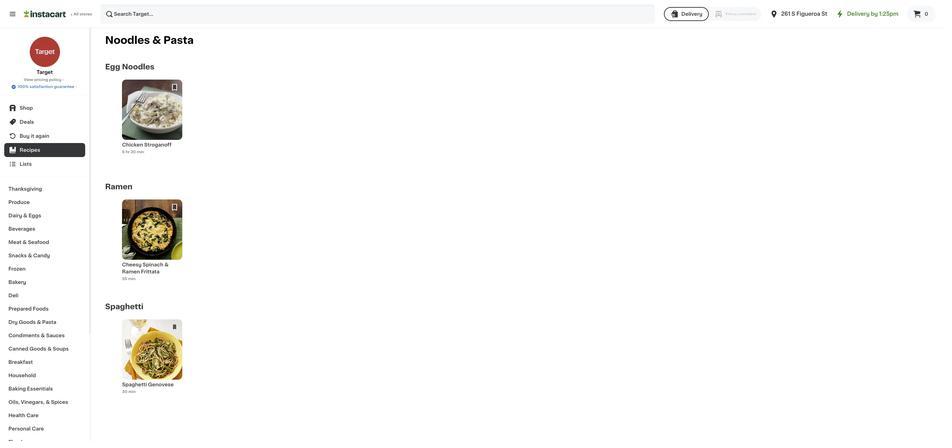 Task type: describe. For each thing, give the bounding box(es) containing it.
cheesy
[[122, 262, 142, 267]]

lists link
[[4, 157, 85, 171]]

261 s figueroa st button
[[770, 4, 827, 24]]

it
[[31, 134, 34, 138]]

100% satisfaction guarantee
[[18, 85, 74, 89]]

meat
[[8, 240, 21, 245]]

recipes
[[20, 148, 40, 153]]

prepared foods
[[8, 306, 49, 311]]

noodles & pasta
[[105, 35, 194, 45]]

6 hr 20 min
[[122, 150, 144, 154]]

dry goods & pasta link
[[4, 316, 85, 329]]

chicken
[[122, 142, 143, 147]]

view pricing policy link
[[24, 77, 66, 83]]

stores
[[80, 12, 92, 16]]

view
[[24, 78, 33, 82]]

0 vertical spatial min
[[137, 150, 144, 154]]

Search field
[[101, 5, 654, 23]]

personal care
[[8, 426, 44, 431]]

genovese
[[148, 382, 174, 387]]

recipe card group for spaghetti
[[122, 320, 182, 406]]

dairy & eggs link
[[4, 209, 85, 222]]

dry goods & pasta
[[8, 320, 56, 325]]

1 vertical spatial noodles
[[122, 63, 154, 71]]

chicken stroganoff
[[122, 142, 171, 147]]

pricing
[[34, 78, 48, 82]]

snacks
[[8, 253, 27, 258]]

dairy
[[8, 213, 22, 218]]

shop
[[20, 106, 33, 110]]

prepared
[[8, 306, 32, 311]]

breakfast link
[[4, 355, 85, 369]]

personal
[[8, 426, 31, 431]]

deals link
[[4, 115, 85, 129]]

1:25pm
[[879, 11, 899, 16]]

seafood
[[28, 240, 49, 245]]

personal care link
[[4, 422, 85, 435]]

ramen inside cheesy spinach & ramen frittata
[[122, 269, 140, 274]]

100% satisfaction guarantee button
[[11, 83, 78, 90]]

st
[[822, 11, 827, 16]]

pasta inside dry goods & pasta 'link'
[[42, 320, 56, 325]]

beverages link
[[4, 222, 85, 236]]

meat & seafood link
[[4, 236, 85, 249]]

100%
[[18, 85, 29, 89]]

20
[[131, 150, 136, 154]]

essentials
[[27, 386, 53, 391]]

delivery by 1:25pm link
[[836, 10, 899, 18]]

canned
[[8, 346, 28, 351]]

261 s figueroa st
[[781, 11, 827, 16]]

by
[[871, 11, 878, 16]]

canned goods & soups
[[8, 346, 69, 351]]

bakery
[[8, 280, 26, 285]]

snacks & candy link
[[4, 249, 85, 262]]

delivery for delivery
[[681, 12, 702, 16]]

deli
[[8, 293, 18, 298]]

frozen
[[8, 266, 26, 271]]

0 vertical spatial ramen
[[105, 183, 132, 191]]

oils, vinegars, & spices
[[8, 400, 68, 405]]

delivery for delivery by 1:25pm
[[847, 11, 870, 16]]

view pricing policy
[[24, 78, 61, 82]]

vinegars,
[[21, 400, 45, 405]]

dry
[[8, 320, 18, 325]]

service type group
[[664, 7, 762, 21]]

recipes link
[[4, 143, 85, 157]]

care for personal care
[[32, 426, 44, 431]]

baking essentials link
[[4, 382, 85, 395]]

delivery button
[[664, 7, 709, 21]]

0 button
[[907, 6, 936, 22]]

again
[[35, 134, 49, 138]]

shop link
[[4, 101, 85, 115]]

produce
[[8, 200, 30, 205]]

all stores link
[[24, 4, 93, 24]]

30
[[122, 390, 127, 394]]

guarantee
[[54, 85, 74, 89]]

1 horizontal spatial pasta
[[163, 35, 194, 45]]



Task type: locate. For each thing, give the bounding box(es) containing it.
spaghetti genovese
[[122, 382, 174, 387]]

target logo image
[[29, 36, 60, 67]]

frittata
[[141, 269, 160, 274]]

goods down the condiments & sauces
[[29, 346, 46, 351]]

spaghetti for spaghetti genovese
[[122, 382, 147, 387]]

deals
[[20, 120, 34, 124]]

recipe card group for egg noodles
[[122, 80, 182, 166]]

3 recipe card group from the top
[[122, 320, 182, 406]]

snacks & candy
[[8, 253, 50, 258]]

lists
[[20, 162, 32, 167]]

sauces
[[46, 333, 65, 338]]

goods for dry
[[19, 320, 36, 325]]

& inside cheesy spinach & ramen frittata
[[164, 262, 169, 267]]

all stores
[[74, 12, 92, 16]]

0 vertical spatial pasta
[[163, 35, 194, 45]]

noodles
[[105, 35, 150, 45], [122, 63, 154, 71]]

prepared foods link
[[4, 302, 85, 316]]

1 recipe card group from the top
[[122, 80, 182, 166]]

cheesy spinach & ramen frittata
[[122, 262, 169, 274]]

noodles up "egg noodles"
[[105, 35, 150, 45]]

0 horizontal spatial delivery
[[681, 12, 702, 16]]

instacart logo image
[[24, 10, 66, 18]]

pasta
[[163, 35, 194, 45], [42, 320, 56, 325]]

min right 30
[[128, 390, 136, 394]]

stroganoff
[[144, 142, 171, 147]]

6
[[122, 150, 125, 154]]

baking
[[8, 386, 26, 391]]

satisfaction
[[29, 85, 53, 89]]

spaghetti for spaghetti
[[105, 303, 143, 310]]

goods down the prepared foods
[[19, 320, 36, 325]]

delivery by 1:25pm
[[847, 11, 899, 16]]

recipe card group containing cheesy spinach & ramen frittata
[[122, 200, 182, 286]]

0 vertical spatial recipe card group
[[122, 80, 182, 166]]

buy it again
[[20, 134, 49, 138]]

frozen link
[[4, 262, 85, 276]]

foods
[[33, 306, 49, 311]]

all
[[74, 12, 79, 16]]

target link
[[29, 36, 60, 76]]

1 horizontal spatial delivery
[[847, 11, 870, 16]]

meat & seafood
[[8, 240, 49, 245]]

household
[[8, 373, 36, 378]]

health
[[8, 413, 25, 418]]

0 horizontal spatial pasta
[[42, 320, 56, 325]]

goods for canned
[[29, 346, 46, 351]]

spaghetti up 30 min
[[122, 382, 147, 387]]

spaghetti down 55
[[105, 303, 143, 310]]

egg noodles
[[105, 63, 154, 71]]

breakfast
[[8, 360, 33, 365]]

buy it again link
[[4, 129, 85, 143]]

ramen
[[105, 183, 132, 191], [122, 269, 140, 274]]

recipe card group containing spaghetti genovese
[[122, 320, 182, 406]]

2 vertical spatial min
[[128, 390, 136, 394]]

eggs
[[29, 213, 41, 218]]

care for health care
[[26, 413, 39, 418]]

policy
[[49, 78, 61, 82]]

health care link
[[4, 409, 85, 422]]

bakery link
[[4, 276, 85, 289]]

min for spaghetti
[[128, 390, 136, 394]]

1 vertical spatial spaghetti
[[122, 382, 147, 387]]

goods inside 'link'
[[19, 320, 36, 325]]

30 min
[[122, 390, 136, 394]]

target
[[37, 70, 53, 75]]

noodles right egg
[[122, 63, 154, 71]]

recipe card group
[[122, 80, 182, 166], [122, 200, 182, 286], [122, 320, 182, 406]]

2 recipe card group from the top
[[122, 200, 182, 286]]

261
[[781, 11, 790, 16]]

0 vertical spatial noodles
[[105, 35, 150, 45]]

produce link
[[4, 196, 85, 209]]

oils,
[[8, 400, 20, 405]]

1 vertical spatial goods
[[29, 346, 46, 351]]

thanksgiving
[[8, 187, 42, 191]]

care down health care link on the bottom of the page
[[32, 426, 44, 431]]

dairy & eggs
[[8, 213, 41, 218]]

1 vertical spatial care
[[32, 426, 44, 431]]

condiments & sauces
[[8, 333, 65, 338]]

buy
[[20, 134, 30, 138]]

canned goods & soups link
[[4, 342, 85, 355]]

s
[[792, 11, 795, 16]]

thanksgiving link
[[4, 182, 85, 196]]

health care
[[8, 413, 39, 418]]

soups
[[53, 346, 69, 351]]

55 min
[[122, 277, 136, 281]]

hr
[[126, 150, 130, 154]]

0 vertical spatial spaghetti
[[105, 303, 143, 310]]

figueroa
[[797, 11, 820, 16]]

care
[[26, 413, 39, 418], [32, 426, 44, 431]]

spices
[[51, 400, 68, 405]]

1 vertical spatial pasta
[[42, 320, 56, 325]]

0 vertical spatial care
[[26, 413, 39, 418]]

min right 55
[[128, 277, 136, 281]]

candy
[[33, 253, 50, 258]]

care down vinegars,
[[26, 413, 39, 418]]

1 vertical spatial ramen
[[122, 269, 140, 274]]

1 vertical spatial recipe card group
[[122, 200, 182, 286]]

delivery inside button
[[681, 12, 702, 16]]

min right 20
[[137, 150, 144, 154]]

0 vertical spatial goods
[[19, 320, 36, 325]]

min for ramen
[[128, 277, 136, 281]]

None search field
[[100, 4, 655, 24]]

recipe card group for ramen
[[122, 200, 182, 286]]

2 vertical spatial recipe card group
[[122, 320, 182, 406]]

0
[[925, 12, 928, 16]]

beverages
[[8, 226, 35, 231]]

& inside 'link'
[[37, 320, 41, 325]]

baking essentials
[[8, 386, 53, 391]]

deli link
[[4, 289, 85, 302]]

1 vertical spatial min
[[128, 277, 136, 281]]

55
[[122, 277, 127, 281]]

condiments & sauces link
[[4, 329, 85, 342]]

goods
[[19, 320, 36, 325], [29, 346, 46, 351]]

spinach
[[143, 262, 163, 267]]

condiments
[[8, 333, 40, 338]]

spaghetti
[[105, 303, 143, 310], [122, 382, 147, 387]]

recipe card group containing chicken stroganoff
[[122, 80, 182, 166]]



Task type: vqa. For each thing, say whether or not it's contained in the screenshot.


